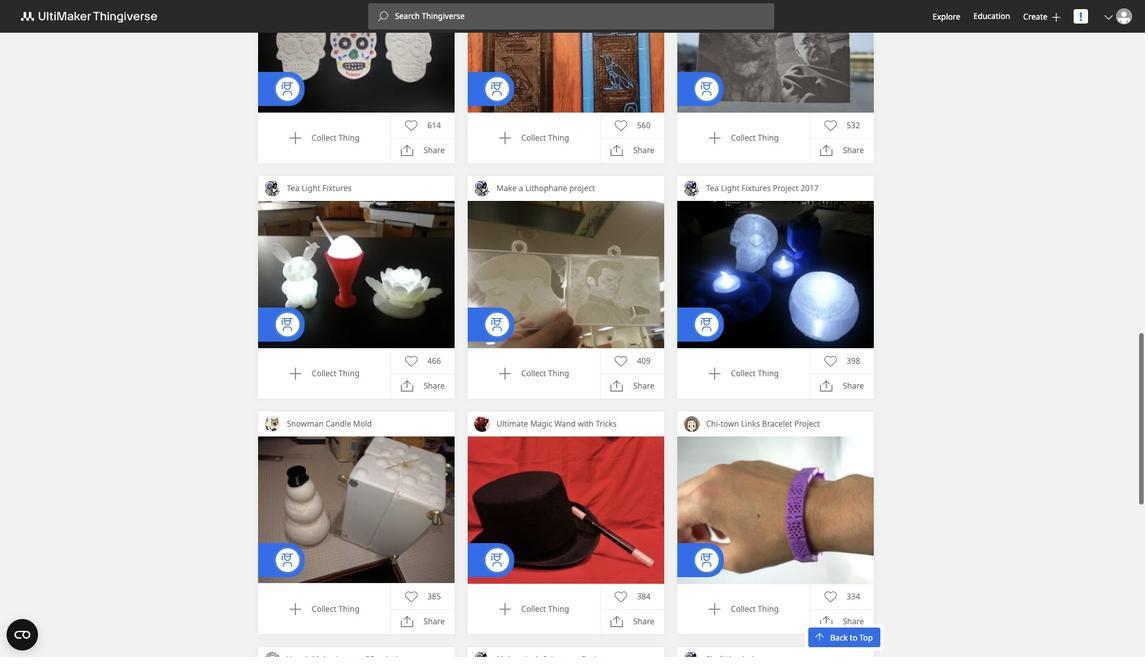 Task type: locate. For each thing, give the bounding box(es) containing it.
add to collection image
[[498, 132, 512, 145], [708, 132, 721, 145], [289, 368, 302, 381], [708, 368, 721, 381], [498, 603, 512, 617]]

tricks
[[596, 419, 617, 430]]

2 tea from the left
[[706, 183, 719, 194]]

share image
[[610, 144, 624, 157], [610, 380, 624, 393], [820, 380, 833, 393], [610, 616, 624, 629]]

thing for chi-town links bracelet project
[[758, 604, 779, 615]]

share image for 409
[[610, 380, 624, 393]]

0 vertical spatial like image
[[405, 355, 418, 368]]

share image down 384 "link"
[[610, 616, 624, 629]]

share down 385
[[424, 617, 445, 628]]

add to collection image for ultimate magic wand with tricks
[[498, 603, 512, 617]]

like image left 560
[[614, 119, 627, 132]]

collect thing link for tea light fixtures project 2017
[[708, 368, 779, 381]]

share down 532
[[843, 145, 864, 156]]

back to top button
[[808, 628, 881, 648]]

share for 385
[[424, 617, 445, 628]]

add to collection image for tea light fixtures project 2017
[[708, 368, 721, 381]]

like image left '614'
[[405, 119, 418, 132]]

makerbot logo image
[[13, 9, 173, 24]]

back
[[830, 633, 848, 644]]

share image up scrollupicon
[[820, 616, 833, 629]]

make card image for make a lithophane project
[[468, 201, 664, 349]]

thing for tea light fixtures
[[339, 368, 360, 379]]

tea light fixtures project 2017 link
[[700, 176, 874, 201]]

0 horizontal spatial like image
[[405, 355, 418, 368]]

share link for 334
[[820, 616, 864, 629]]

education
[[974, 10, 1010, 22]]

0 vertical spatial project
[[773, 183, 799, 194]]

1 horizontal spatial fixtures
[[742, 183, 771, 194]]

share image down the 385 link
[[401, 616, 414, 629]]

0 horizontal spatial tea
[[287, 183, 300, 194]]

1 horizontal spatial like image
[[614, 591, 627, 604]]

like image for 334
[[824, 591, 837, 604]]

share image down 532 link
[[820, 144, 833, 157]]

avatar image for chi-town links bracelet project
[[684, 417, 700, 432]]

like image left 385
[[405, 591, 418, 604]]

2017
[[801, 183, 819, 194]]

collect thing link for make a lithophane project
[[498, 368, 569, 381]]

add to collection image for 385
[[289, 603, 302, 617]]

collect thing link for snowman candle mold
[[289, 603, 360, 617]]

614 link
[[405, 119, 441, 132]]

like image left 398
[[824, 355, 837, 368]]

0 horizontal spatial light
[[302, 183, 320, 194]]

1 light from the left
[[302, 183, 320, 194]]

like image left 384
[[614, 591, 627, 604]]

collect thing link
[[289, 132, 360, 145], [498, 132, 569, 145], [708, 132, 779, 145], [289, 368, 360, 381], [498, 368, 569, 381], [708, 368, 779, 381], [289, 603, 360, 617], [498, 603, 569, 617], [708, 603, 779, 617]]

share down 384
[[633, 617, 654, 628]]

with
[[578, 419, 594, 430]]

add to collection image for 614
[[289, 132, 302, 145]]

share link
[[401, 144, 445, 157], [610, 144, 654, 157], [820, 144, 864, 157], [401, 380, 445, 393], [610, 380, 654, 393], [820, 380, 864, 393], [401, 616, 445, 629], [610, 616, 654, 629], [820, 616, 864, 629]]

2 light from the left
[[721, 183, 740, 194]]

share down 409
[[633, 381, 654, 392]]

tea
[[287, 183, 300, 194], [706, 183, 719, 194]]

Search Thingiverse text field
[[388, 11, 774, 22]]

open widget image
[[7, 620, 38, 651]]

avatar image
[[1116, 9, 1132, 24], [265, 181, 280, 197], [474, 181, 490, 197], [684, 181, 700, 197], [265, 417, 280, 432], [474, 417, 490, 432], [684, 417, 700, 432]]

collect thing
[[312, 132, 360, 143], [521, 132, 569, 143], [731, 132, 779, 143], [312, 368, 360, 379], [521, 368, 569, 379], [731, 368, 779, 379], [312, 604, 360, 615], [521, 604, 569, 615], [731, 604, 779, 615]]

like image left 466
[[405, 355, 418, 368]]

532 link
[[824, 119, 860, 132]]

share link for 560
[[610, 144, 654, 157]]

share image down 614 link
[[401, 144, 414, 157]]

like image for 532
[[824, 119, 837, 132]]

share link for 384
[[610, 616, 654, 629]]

collect thing link for tea light fixtures
[[289, 368, 360, 381]]

thing for ultimate magic wand with tricks
[[548, 604, 569, 615]]

share down 398
[[843, 381, 864, 392]]

share down 560
[[633, 145, 654, 156]]

collect thing link for ultimate magic wand with tricks
[[498, 603, 569, 617]]

avatar image for tea light fixtures project 2017
[[684, 181, 700, 197]]

chi-town links bracelet project link
[[700, 412, 874, 437]]

like image for 614
[[405, 119, 418, 132]]

share image down 560 link
[[610, 144, 624, 157]]

share image
[[401, 144, 414, 157], [820, 144, 833, 157], [401, 380, 414, 393], [401, 616, 414, 629], [820, 616, 833, 629]]

1 fixtures from the left
[[322, 183, 352, 194]]

fixtures
[[322, 183, 352, 194], [742, 183, 771, 194]]

share link down 409 link
[[610, 380, 654, 393]]

398 link
[[824, 355, 860, 368]]

share down '614'
[[424, 145, 445, 156]]

fixtures for tea light fixtures
[[322, 183, 352, 194]]

1 vertical spatial like image
[[614, 591, 627, 604]]

share link down 532 link
[[820, 144, 864, 157]]

project right bracelet
[[794, 419, 820, 430]]

like image
[[405, 119, 418, 132], [614, 119, 627, 132], [824, 119, 837, 132], [614, 355, 627, 368], [824, 355, 837, 368], [405, 591, 418, 604], [824, 591, 837, 604]]

share link up back
[[820, 616, 864, 629]]

2 fixtures from the left
[[742, 183, 771, 194]]

share image down 398 "link"
[[820, 380, 833, 393]]

like image
[[405, 355, 418, 368], [614, 591, 627, 604]]

tea for tea light fixtures project 2017
[[706, 183, 719, 194]]

466 link
[[405, 355, 441, 368]]

share link down 614 link
[[401, 144, 445, 157]]

0 horizontal spatial fixtures
[[322, 183, 352, 194]]

409 link
[[614, 355, 651, 368]]

334 link
[[824, 591, 860, 604]]

collect thing for ultimate magic wand with tricks
[[521, 604, 569, 615]]

share link down 560 link
[[610, 144, 654, 157]]

share image down 409 link
[[610, 380, 624, 393]]

share link down 384 "link"
[[610, 616, 654, 629]]

share image for 560
[[610, 144, 624, 157]]

a
[[519, 183, 523, 194]]

avatar image for ultimate magic wand with tricks
[[474, 417, 490, 432]]

1 horizontal spatial tea
[[706, 183, 719, 194]]

share down 466
[[424, 381, 445, 392]]

share image for 466
[[401, 380, 414, 393]]

collect thing for snowman candle mold
[[312, 604, 360, 615]]

snowman
[[287, 419, 324, 430]]

532
[[847, 120, 860, 131]]

project left 2017
[[773, 183, 799, 194]]

tea light fixtures
[[287, 183, 352, 194]]

make card image
[[258, 0, 455, 113], [468, 0, 664, 113], [677, 0, 874, 113], [258, 201, 455, 349], [468, 201, 664, 349], [677, 201, 874, 349], [258, 437, 455, 584], [468, 437, 664, 584], [677, 437, 874, 584]]

share link down 466 link
[[401, 380, 445, 393]]

snowman candle mold
[[287, 419, 372, 430]]

light for tea light fixtures
[[302, 183, 320, 194]]

share link down the 385 link
[[401, 616, 445, 629]]

share link down 398 "link"
[[820, 380, 864, 393]]

! link
[[1074, 9, 1088, 24]]

share image for 385
[[401, 616, 414, 629]]

tea for tea light fixtures
[[287, 183, 300, 194]]

like image left 532
[[824, 119, 837, 132]]

like image left 334
[[824, 591, 837, 604]]

search control image
[[378, 11, 388, 22]]

project
[[773, 183, 799, 194], [794, 419, 820, 430]]

collect
[[312, 132, 337, 143], [521, 132, 546, 143], [731, 132, 756, 143], [312, 368, 337, 379], [521, 368, 546, 379], [731, 368, 756, 379], [312, 604, 337, 615], [521, 604, 546, 615], [731, 604, 756, 615]]

create
[[1023, 11, 1048, 22]]

share for 532
[[843, 145, 864, 156]]

share link for 385
[[401, 616, 445, 629]]

1 tea from the left
[[287, 183, 300, 194]]

1 horizontal spatial light
[[721, 183, 740, 194]]

add to collection image
[[289, 132, 302, 145], [498, 368, 512, 381], [289, 603, 302, 617], [708, 603, 721, 617]]

share
[[424, 145, 445, 156], [633, 145, 654, 156], [843, 145, 864, 156], [424, 381, 445, 392], [633, 381, 654, 392], [843, 381, 864, 392], [424, 617, 445, 628], [633, 617, 654, 628], [843, 617, 864, 628]]

like image left 409
[[614, 355, 627, 368]]

share up to
[[843, 617, 864, 628]]

share image down 466 link
[[401, 380, 414, 393]]

light
[[302, 183, 320, 194], [721, 183, 740, 194]]

make
[[497, 183, 517, 194]]

thing
[[339, 132, 360, 143], [548, 132, 569, 143], [758, 132, 779, 143], [339, 368, 360, 379], [548, 368, 569, 379], [758, 368, 779, 379], [339, 604, 360, 615], [548, 604, 569, 615], [758, 604, 779, 615]]

collect thing for tea light fixtures
[[312, 368, 360, 379]]



Task type: vqa. For each thing, say whether or not it's contained in the screenshot.
Magic
yes



Task type: describe. For each thing, give the bounding box(es) containing it.
466
[[427, 356, 441, 367]]

!
[[1079, 9, 1083, 24]]

avatar image for snowman candle mold
[[265, 417, 280, 432]]

share for 560
[[633, 145, 654, 156]]

384
[[637, 591, 651, 603]]

like image for 560
[[614, 119, 627, 132]]

magic
[[530, 419, 553, 430]]

make card image for tea light fixtures project 2017
[[677, 201, 874, 349]]

share for 466
[[424, 381, 445, 392]]

collect for chi-town links bracelet project
[[731, 604, 756, 615]]

wand
[[555, 419, 576, 430]]

384 link
[[614, 591, 651, 604]]

town
[[721, 419, 739, 430]]

share link for 614
[[401, 144, 445, 157]]

share for 334
[[843, 617, 864, 628]]

share image for 614
[[401, 144, 414, 157]]

add to collection image for 409
[[498, 368, 512, 381]]

to
[[850, 633, 858, 644]]

collect for snowman candle mold
[[312, 604, 337, 615]]

light for tea light fixtures project 2017
[[721, 183, 740, 194]]

ultimate magic wand with tricks
[[497, 419, 617, 430]]

share link for 466
[[401, 380, 445, 393]]

560
[[637, 120, 651, 131]]

collect thing link for chi-town links bracelet project
[[708, 603, 779, 617]]

make card image for snowman candle mold
[[258, 437, 455, 584]]

chi-
[[706, 419, 721, 430]]

ultimate
[[497, 419, 528, 430]]

560 link
[[614, 119, 651, 132]]

add to collection image for tea light fixtures
[[289, 368, 302, 381]]

mold
[[353, 419, 372, 430]]

bracelet
[[762, 419, 792, 430]]

education link
[[974, 9, 1010, 24]]

thing for tea light fixtures project 2017
[[758, 368, 779, 379]]

candle
[[326, 419, 351, 430]]

avatar image for tea light fixtures
[[265, 181, 280, 197]]

explore button
[[933, 11, 960, 22]]

share for 398
[[843, 381, 864, 392]]

share for 384
[[633, 617, 654, 628]]

make a lithophane project link
[[490, 176, 664, 201]]

ultimate magic wand with tricks link
[[490, 412, 664, 437]]

like image for 409
[[614, 355, 627, 368]]

like image for 466
[[405, 355, 418, 368]]

links
[[741, 419, 760, 430]]

share image for 398
[[820, 380, 833, 393]]

plusicon image
[[1052, 13, 1061, 21]]

share for 409
[[633, 381, 654, 392]]

thing for make a lithophane project
[[548, 368, 569, 379]]

make card image for chi-town links bracelet project
[[677, 437, 874, 584]]

share for 614
[[424, 145, 445, 156]]

like image for 385
[[405, 591, 418, 604]]

1 vertical spatial project
[[794, 419, 820, 430]]

scrollupicon image
[[816, 633, 824, 641]]

tea light fixtures project 2017
[[706, 183, 819, 194]]

top
[[860, 633, 873, 644]]

334
[[847, 591, 860, 603]]

409
[[637, 356, 651, 367]]

share link for 409
[[610, 380, 654, 393]]

398
[[847, 356, 860, 367]]

make card image for ultimate magic wand with tricks
[[468, 437, 664, 584]]

snowman candle mold link
[[280, 412, 455, 437]]

explore
[[933, 11, 960, 22]]

back to top
[[830, 633, 873, 644]]

make a lithophane project
[[497, 183, 595, 194]]

tea light fixtures link
[[280, 176, 455, 201]]

collect thing for tea light fixtures project 2017
[[731, 368, 779, 379]]

collect for tea light fixtures project 2017
[[731, 368, 756, 379]]

chi-town links bracelet project
[[706, 419, 820, 430]]

collect for ultimate magic wand with tricks
[[521, 604, 546, 615]]

share image for 532
[[820, 144, 833, 157]]

lithophane
[[525, 183, 567, 194]]

fixtures for tea light fixtures project 2017
[[742, 183, 771, 194]]

thing for snowman candle mold
[[339, 604, 360, 615]]

share link for 532
[[820, 144, 864, 157]]

share image for 384
[[610, 616, 624, 629]]

like image for 384
[[614, 591, 627, 604]]

like image for 398
[[824, 355, 837, 368]]

385
[[427, 591, 441, 603]]

collect for make a lithophane project
[[521, 368, 546, 379]]

385 link
[[405, 591, 441, 604]]

collect thing for chi-town links bracelet project
[[731, 604, 779, 615]]

614
[[427, 120, 441, 131]]

share link for 398
[[820, 380, 864, 393]]

avatar image for make a lithophane project
[[474, 181, 490, 197]]

share image for 334
[[820, 616, 833, 629]]

project
[[569, 183, 595, 194]]

collect thing for make a lithophane project
[[521, 368, 569, 379]]

collect for tea light fixtures
[[312, 368, 337, 379]]

add to collection image for 334
[[708, 603, 721, 617]]

make card image for tea light fixtures
[[258, 201, 455, 349]]

create button
[[1023, 11, 1061, 22]]



